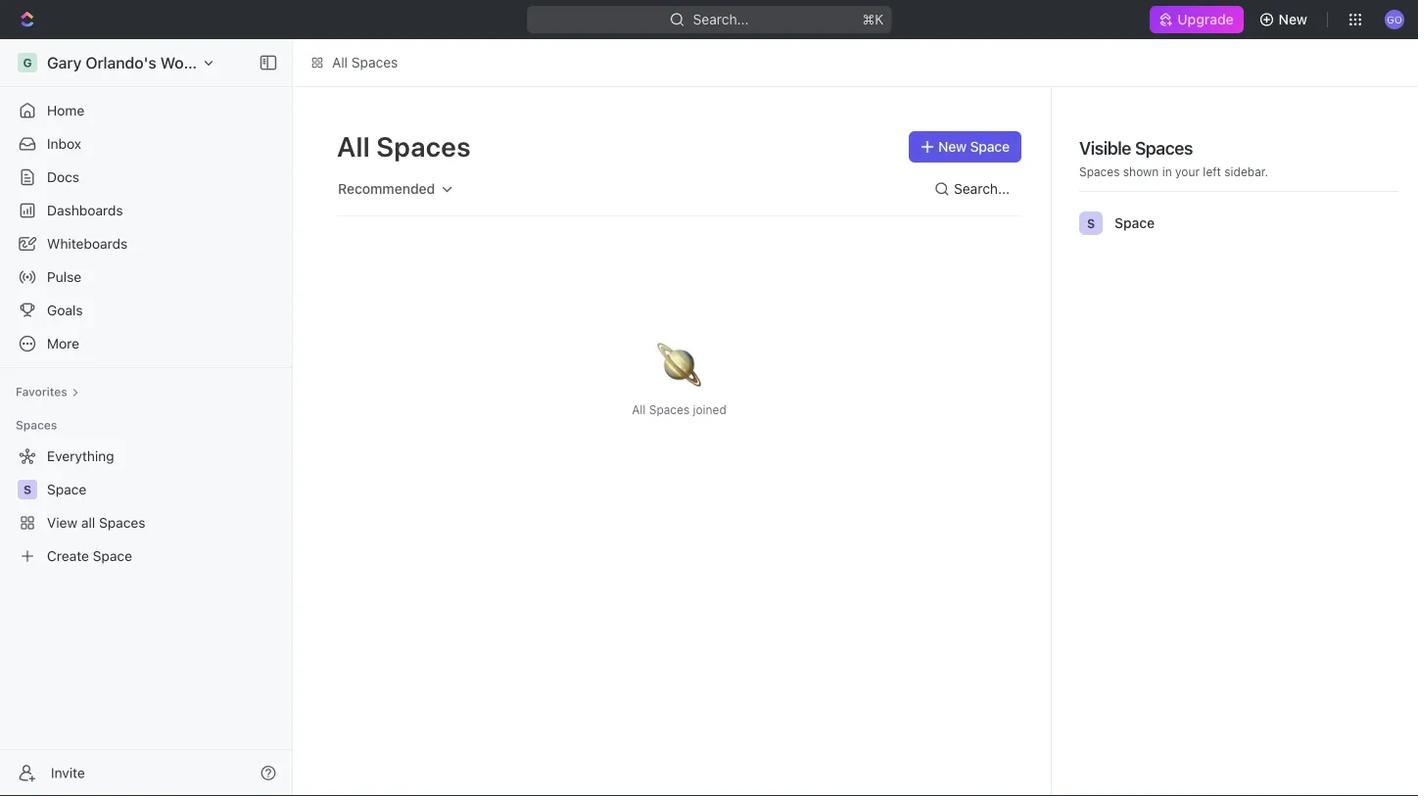 Task type: locate. For each thing, give the bounding box(es) containing it.
space, , element
[[1079, 212, 1103, 235], [18, 480, 37, 499]]

0 vertical spatial space, , element
[[1079, 212, 1103, 235]]

search...
[[693, 11, 749, 27], [954, 181, 1010, 197]]

new up 'search...' button at right top
[[938, 139, 967, 155]]

new for new space
[[938, 139, 967, 155]]

joined
[[693, 403, 726, 416]]

dashboards link
[[8, 195, 284, 226]]

search... inside button
[[954, 181, 1010, 197]]

docs
[[47, 169, 79, 185]]

⌘k
[[862, 11, 884, 27]]

tree containing everything
[[8, 441, 284, 572]]

1 horizontal spatial search...
[[954, 181, 1010, 197]]

recommended button
[[329, 172, 464, 206]]

spaces
[[351, 54, 398, 71], [376, 130, 471, 162], [1135, 137, 1193, 158], [1079, 165, 1120, 178], [649, 403, 690, 416], [16, 418, 57, 432], [99, 515, 145, 531]]

new right upgrade
[[1279, 11, 1307, 27]]

0 vertical spatial new
[[1279, 11, 1307, 27]]

home link
[[8, 95, 284, 126]]

0 horizontal spatial space, , element
[[18, 480, 37, 499]]

all
[[332, 54, 348, 71], [337, 130, 370, 162], [632, 403, 646, 416]]

gary orlando's workspace
[[47, 53, 242, 72]]

space
[[970, 139, 1010, 155], [1115, 215, 1155, 231], [47, 481, 86, 498], [93, 548, 132, 564]]

goals link
[[8, 295, 284, 326]]

s for space, , element inside the sidebar navigation
[[23, 483, 31, 497]]

whiteboards link
[[8, 228, 284, 260]]

all spaces joined
[[632, 403, 726, 416]]

new
[[1279, 11, 1307, 27], [938, 139, 967, 155]]

favorites
[[16, 385, 67, 399]]

s
[[1087, 216, 1095, 230], [23, 483, 31, 497]]

1 horizontal spatial s
[[1087, 216, 1095, 230]]

new space button
[[909, 131, 1021, 163]]

space inside the space link
[[47, 481, 86, 498]]

0 vertical spatial s
[[1087, 216, 1095, 230]]

s inside navigation
[[23, 483, 31, 497]]

gary orlando's workspace, , element
[[18, 53, 37, 72]]

all spaces
[[332, 54, 398, 71], [337, 130, 471, 162]]

docs link
[[8, 162, 284, 193]]

go button
[[1379, 4, 1410, 35]]

new space
[[938, 139, 1010, 155]]

space up 'search...' button at right top
[[970, 139, 1010, 155]]

tree
[[8, 441, 284, 572]]

space up "view"
[[47, 481, 86, 498]]

1 vertical spatial new
[[938, 139, 967, 155]]

space link
[[47, 474, 280, 505]]

0 horizontal spatial s
[[23, 483, 31, 497]]

upgrade link
[[1150, 6, 1243, 33]]

0 horizontal spatial new
[[938, 139, 967, 155]]

1 vertical spatial space, , element
[[18, 480, 37, 499]]

0 vertical spatial all
[[332, 54, 348, 71]]

tree inside sidebar navigation
[[8, 441, 284, 572]]

upgrade
[[1178, 11, 1234, 27]]

0 vertical spatial search...
[[693, 11, 749, 27]]

1 horizontal spatial new
[[1279, 11, 1307, 27]]

space down view all spaces
[[93, 548, 132, 564]]

1 vertical spatial search...
[[954, 181, 1010, 197]]

more
[[47, 335, 79, 352]]

space down shown
[[1115, 215, 1155, 231]]

whiteboards
[[47, 236, 128, 252]]

more button
[[8, 328, 284, 359]]

1 vertical spatial s
[[23, 483, 31, 497]]



Task type: describe. For each thing, give the bounding box(es) containing it.
sidebar.
[[1225, 165, 1268, 178]]

home
[[47, 102, 84, 119]]

create space link
[[8, 541, 280, 572]]

create
[[47, 548, 89, 564]]

view all spaces
[[47, 515, 145, 531]]

goals
[[47, 302, 83, 318]]

orlando's
[[86, 53, 156, 72]]

all
[[81, 515, 95, 531]]

everything link
[[8, 441, 280, 472]]

view
[[47, 515, 77, 531]]

space inside 'new space' button
[[970, 139, 1010, 155]]

create space
[[47, 548, 132, 564]]

shown
[[1123, 165, 1159, 178]]

favorites button
[[8, 380, 87, 403]]

left
[[1203, 165, 1221, 178]]

2 vertical spatial all
[[632, 403, 646, 416]]

everything
[[47, 448, 114, 464]]

pulse
[[47, 269, 81, 285]]

gary
[[47, 53, 82, 72]]

new button
[[1251, 4, 1319, 35]]

go
[[1387, 14, 1402, 25]]

1 vertical spatial all
[[337, 130, 370, 162]]

0 horizontal spatial search...
[[693, 11, 749, 27]]

visible spaces spaces shown in your left sidebar.
[[1079, 137, 1268, 178]]

1 horizontal spatial space, , element
[[1079, 212, 1103, 235]]

search... button
[[927, 173, 1021, 205]]

space inside create space link
[[93, 548, 132, 564]]

sidebar navigation
[[0, 39, 297, 796]]

pulse link
[[8, 261, 284, 293]]

workspace
[[160, 53, 242, 72]]

1 vertical spatial all spaces
[[337, 130, 471, 162]]

visible
[[1079, 137, 1131, 158]]

inbox
[[47, 136, 81, 152]]

inbox link
[[8, 128, 284, 160]]

view all spaces link
[[8, 507, 280, 539]]

your
[[1175, 165, 1200, 178]]

invite
[[51, 765, 85, 781]]

dashboards
[[47, 202, 123, 218]]

0 vertical spatial all spaces
[[332, 54, 398, 71]]

g
[[23, 56, 32, 70]]

s for the rightmost space, , element
[[1087, 216, 1095, 230]]

new for new
[[1279, 11, 1307, 27]]

in
[[1162, 165, 1172, 178]]

spaces inside tree
[[99, 515, 145, 531]]

recommended
[[338, 181, 435, 197]]

space, , element inside sidebar navigation
[[18, 480, 37, 499]]



Task type: vqa. For each thing, say whether or not it's contained in the screenshot.
⌘K
yes



